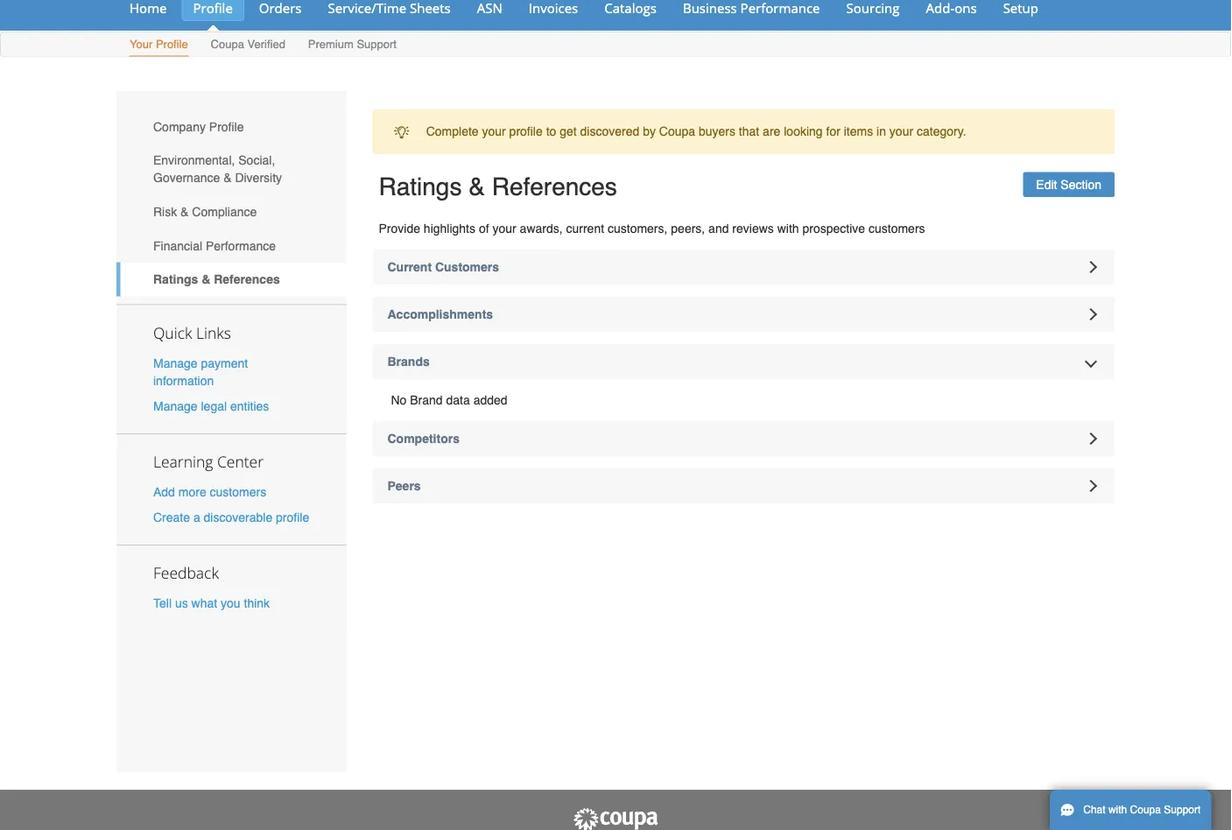 Task type: describe. For each thing, give the bounding box(es) containing it.
manage payment information link
[[153, 356, 248, 388]]

profile for company profile
[[209, 119, 244, 133]]

more
[[179, 485, 207, 499]]

quick
[[153, 323, 192, 343]]

discoverable
[[204, 511, 273, 525]]

ratings & references inside ratings & references link
[[153, 272, 280, 286]]

premium support link
[[307, 34, 398, 57]]

looking
[[784, 125, 823, 139]]

customers,
[[608, 222, 668, 236]]

compliance
[[192, 205, 257, 219]]

you
[[221, 597, 241, 611]]

that
[[739, 125, 760, 139]]

manage legal entities link
[[153, 399, 269, 413]]

complete your profile to get discovered by coupa buyers that are looking for items in your category. alert
[[373, 109, 1115, 154]]

environmental,
[[153, 153, 235, 167]]

with inside chat with coupa support button
[[1109, 804, 1128, 817]]

brands heading
[[373, 344, 1115, 379]]

center
[[217, 452, 264, 472]]

learning center
[[153, 452, 264, 472]]

add more customers
[[153, 485, 267, 499]]

brands button
[[373, 344, 1115, 379]]

peers button
[[373, 469, 1115, 504]]

manage for manage legal entities
[[153, 399, 198, 413]]

0 horizontal spatial customers
[[210, 485, 267, 499]]

governance
[[153, 171, 220, 185]]

data
[[446, 393, 470, 407]]

for
[[827, 125, 841, 139]]

customers
[[435, 260, 500, 274]]

financial
[[153, 239, 202, 253]]

manage legal entities
[[153, 399, 269, 413]]

ratings & references link
[[117, 263, 347, 296]]

current
[[566, 222, 605, 236]]

environmental, social, governance & diversity link
[[117, 143, 347, 195]]

us
[[175, 597, 188, 611]]

entities
[[230, 399, 269, 413]]

accomplishments heading
[[373, 297, 1115, 332]]

chat with coupa support
[[1084, 804, 1202, 817]]

by
[[643, 125, 656, 139]]

0 vertical spatial references
[[492, 173, 618, 201]]

links
[[196, 323, 231, 343]]

edit section link
[[1024, 172, 1115, 197]]

items
[[844, 125, 874, 139]]

legal
[[201, 399, 227, 413]]

edit
[[1037, 178, 1058, 192]]

risk & compliance link
[[117, 195, 347, 229]]

discovered
[[581, 125, 640, 139]]

manage payment information
[[153, 356, 248, 388]]

1 vertical spatial ratings
[[153, 272, 198, 286]]

your
[[130, 38, 153, 51]]

peers heading
[[373, 469, 1115, 504]]

premium support
[[308, 38, 397, 51]]

add more customers link
[[153, 485, 267, 499]]

a
[[194, 511, 200, 525]]

diversity
[[235, 171, 282, 185]]

your profile link
[[129, 34, 189, 57]]

brands
[[388, 355, 430, 369]]

payment
[[201, 356, 248, 370]]

support inside button
[[1165, 804, 1202, 817]]

competitors button
[[373, 421, 1115, 456]]

edit section
[[1037, 178, 1102, 192]]

coupa supplier portal image
[[572, 808, 660, 831]]

0 vertical spatial coupa
[[211, 38, 244, 51]]

financial performance
[[153, 239, 276, 253]]

are
[[763, 125, 781, 139]]

risk
[[153, 205, 177, 219]]

of
[[479, 222, 489, 236]]

no brand data added
[[391, 393, 508, 407]]

added
[[474, 393, 508, 407]]

in
[[877, 125, 887, 139]]

competitors
[[388, 432, 460, 446]]

provide highlights of your awards, current customers, peers, and reviews with prospective customers
[[379, 222, 926, 236]]

category.
[[917, 125, 967, 139]]

competitors heading
[[373, 421, 1115, 456]]



Task type: locate. For each thing, give the bounding box(es) containing it.
1 vertical spatial customers
[[210, 485, 267, 499]]

coupa verified link
[[210, 34, 286, 57]]

& right risk
[[181, 205, 189, 219]]

manage for manage payment information
[[153, 356, 198, 370]]

create a discoverable profile
[[153, 511, 309, 525]]

0 vertical spatial support
[[357, 38, 397, 51]]

profile for your profile
[[156, 38, 188, 51]]

0 horizontal spatial profile
[[276, 511, 309, 525]]

1 horizontal spatial customers
[[869, 222, 926, 236]]

manage down information
[[153, 399, 198, 413]]

2 vertical spatial coupa
[[1131, 804, 1162, 817]]

2 horizontal spatial coupa
[[1131, 804, 1162, 817]]

social,
[[239, 153, 275, 167]]

ratings & references up of
[[379, 173, 618, 201]]

coupa inside button
[[1131, 804, 1162, 817]]

current customers button
[[373, 250, 1115, 285]]

peers
[[388, 479, 421, 493]]

1 vertical spatial profile
[[209, 119, 244, 133]]

1 manage from the top
[[153, 356, 198, 370]]

references down performance
[[214, 272, 280, 286]]

profile
[[156, 38, 188, 51], [209, 119, 244, 133]]

company profile link
[[117, 109, 347, 143]]

0 vertical spatial profile
[[156, 38, 188, 51]]

& up of
[[469, 173, 485, 201]]

profile right your
[[156, 38, 188, 51]]

verified
[[248, 38, 286, 51]]

current
[[388, 260, 432, 274]]

coupa right the 'by'
[[660, 125, 696, 139]]

section
[[1061, 178, 1102, 192]]

tell us what you think
[[153, 597, 270, 611]]

create a discoverable profile link
[[153, 511, 309, 525]]

0 horizontal spatial support
[[357, 38, 397, 51]]

tell
[[153, 597, 172, 611]]

company
[[153, 119, 206, 133]]

accomplishments
[[388, 308, 493, 322]]

provide
[[379, 222, 421, 236]]

& inside environmental, social, governance & diversity
[[224, 171, 232, 185]]

brand
[[410, 393, 443, 407]]

0 vertical spatial with
[[778, 222, 800, 236]]

complete your profile to get discovered by coupa buyers that are looking for items in your category.
[[426, 125, 967, 139]]

profile inside complete your profile to get discovered by coupa buyers that are looking for items in your category. alert
[[510, 125, 543, 139]]

complete
[[426, 125, 479, 139]]

1 horizontal spatial ratings & references
[[379, 173, 618, 201]]

& inside risk & compliance link
[[181, 205, 189, 219]]

add
[[153, 485, 175, 499]]

risk & compliance
[[153, 205, 257, 219]]

references
[[492, 173, 618, 201], [214, 272, 280, 286]]

create
[[153, 511, 190, 525]]

1 horizontal spatial coupa
[[660, 125, 696, 139]]

with right chat
[[1109, 804, 1128, 817]]

1 vertical spatial manage
[[153, 399, 198, 413]]

1 vertical spatial ratings & references
[[153, 272, 280, 286]]

premium
[[308, 38, 354, 51]]

1 horizontal spatial ratings
[[379, 173, 462, 201]]

company profile
[[153, 119, 244, 133]]

accomplishments button
[[373, 297, 1115, 332]]

with right reviews
[[778, 222, 800, 236]]

and
[[709, 222, 729, 236]]

your right of
[[493, 222, 517, 236]]

manage
[[153, 356, 198, 370], [153, 399, 198, 413]]

ratings & references down 'financial performance'
[[153, 272, 280, 286]]

profile up environmental, social, governance & diversity link
[[209, 119, 244, 133]]

0 horizontal spatial with
[[778, 222, 800, 236]]

your right complete
[[482, 125, 506, 139]]

0 vertical spatial ratings & references
[[379, 173, 618, 201]]

0 horizontal spatial ratings & references
[[153, 272, 280, 286]]

feedback
[[153, 563, 219, 584]]

1 vertical spatial profile
[[276, 511, 309, 525]]

reviews
[[733, 222, 774, 236]]

what
[[192, 597, 217, 611]]

ratings down financial
[[153, 272, 198, 286]]

your profile
[[130, 38, 188, 51]]

0 horizontal spatial profile
[[156, 38, 188, 51]]

1 vertical spatial with
[[1109, 804, 1128, 817]]

to
[[546, 125, 557, 139]]

0 horizontal spatial references
[[214, 272, 280, 286]]

chat with coupa support button
[[1051, 790, 1212, 831]]

environmental, social, governance & diversity
[[153, 153, 282, 185]]

performance
[[206, 239, 276, 253]]

1 horizontal spatial support
[[1165, 804, 1202, 817]]

0 horizontal spatial ratings
[[153, 272, 198, 286]]

1 vertical spatial references
[[214, 272, 280, 286]]

1 horizontal spatial profile
[[510, 125, 543, 139]]

with
[[778, 222, 800, 236], [1109, 804, 1128, 817]]

1 vertical spatial support
[[1165, 804, 1202, 817]]

manage up information
[[153, 356, 198, 370]]

1 vertical spatial coupa
[[660, 125, 696, 139]]

& down 'financial performance'
[[202, 272, 211, 286]]

think
[[244, 597, 270, 611]]

financial performance link
[[117, 229, 347, 263]]

coupa verified
[[211, 38, 286, 51]]

no
[[391, 393, 407, 407]]

your right in
[[890, 125, 914, 139]]

current customers
[[388, 260, 500, 274]]

0 vertical spatial ratings
[[379, 173, 462, 201]]

0 vertical spatial profile
[[510, 125, 543, 139]]

0 vertical spatial customers
[[869, 222, 926, 236]]

1 horizontal spatial with
[[1109, 804, 1128, 817]]

& left diversity
[[224, 171, 232, 185]]

highlights
[[424, 222, 476, 236]]

1 horizontal spatial references
[[492, 173, 618, 201]]

references up awards,
[[492, 173, 618, 201]]

buyers
[[699, 125, 736, 139]]

profile right 'discoverable'
[[276, 511, 309, 525]]

coupa inside alert
[[660, 125, 696, 139]]

get
[[560, 125, 577, 139]]

customers
[[869, 222, 926, 236], [210, 485, 267, 499]]

ratings up provide
[[379, 173, 462, 201]]

& inside ratings & references link
[[202, 272, 211, 286]]

coupa
[[211, 38, 244, 51], [660, 125, 696, 139], [1131, 804, 1162, 817]]

1 horizontal spatial profile
[[209, 119, 244, 133]]

coupa left "verified"
[[211, 38, 244, 51]]

profile left to
[[510, 125, 543, 139]]

support
[[357, 38, 397, 51], [1165, 804, 1202, 817]]

chat
[[1084, 804, 1106, 817]]

manage inside the manage payment information
[[153, 356, 198, 370]]

customers up 'discoverable'
[[210, 485, 267, 499]]

peers,
[[671, 222, 706, 236]]

coupa right chat
[[1131, 804, 1162, 817]]

current customers heading
[[373, 250, 1115, 285]]

learning
[[153, 452, 213, 472]]

quick links
[[153, 323, 231, 343]]

customers right prospective
[[869, 222, 926, 236]]

information
[[153, 374, 214, 388]]

ratings & references
[[379, 173, 618, 201], [153, 272, 280, 286]]

awards,
[[520, 222, 563, 236]]

0 horizontal spatial coupa
[[211, 38, 244, 51]]

prospective
[[803, 222, 866, 236]]

2 manage from the top
[[153, 399, 198, 413]]

&
[[224, 171, 232, 185], [469, 173, 485, 201], [181, 205, 189, 219], [202, 272, 211, 286]]

0 vertical spatial manage
[[153, 356, 198, 370]]

tell us what you think button
[[153, 595, 270, 613]]



Task type: vqa. For each thing, say whether or not it's contained in the screenshot.
the Competitors heading
yes



